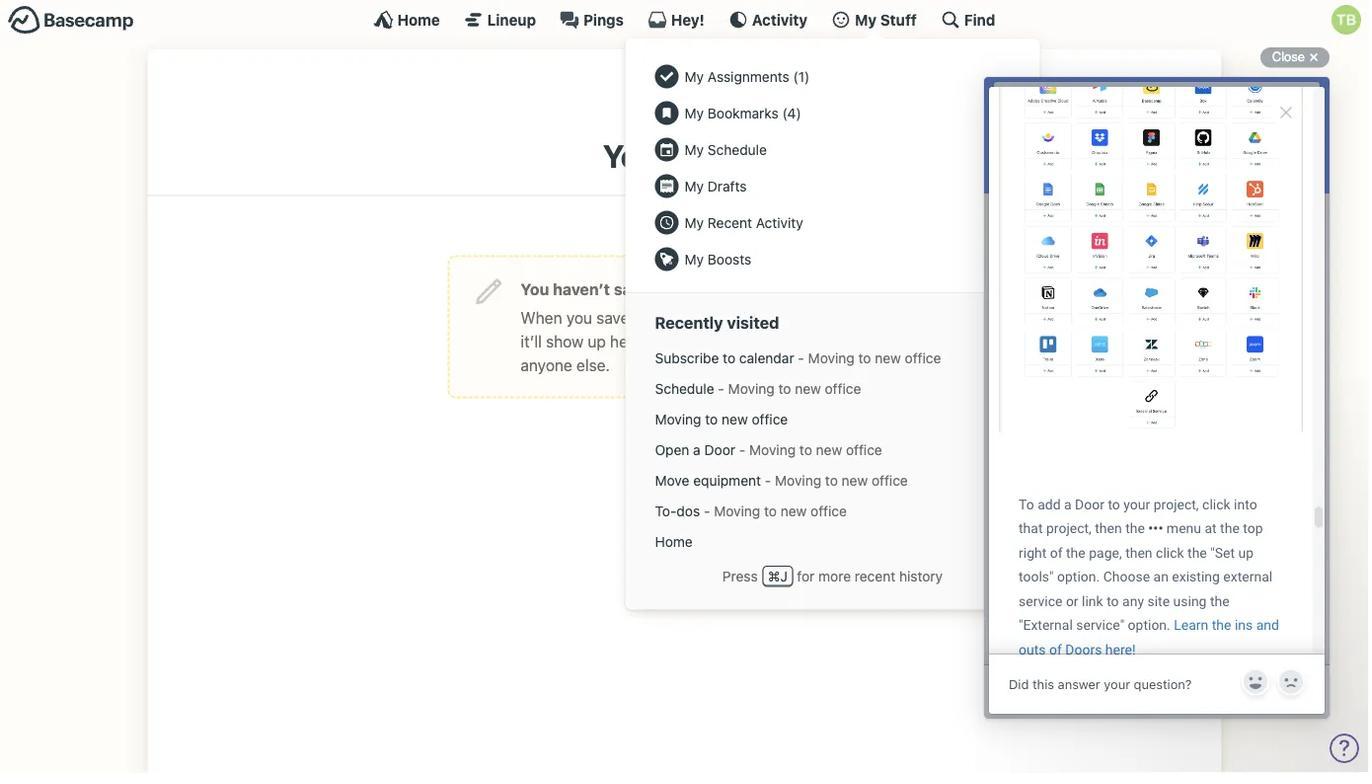 Task type: locate. For each thing, give the bounding box(es) containing it.
home
[[398, 11, 440, 28], [655, 533, 693, 550]]

cross small image
[[1303, 45, 1326, 69], [1303, 45, 1326, 69]]

my
[[855, 11, 877, 28], [685, 68, 704, 84], [685, 105, 704, 121], [685, 141, 704, 158], [685, 178, 704, 194], [685, 214, 704, 231], [685, 251, 704, 267]]

aren't
[[734, 332, 775, 350]]

0 vertical spatial tim burton image
[[1332, 5, 1362, 35]]

lineup link
[[464, 10, 536, 30]]

moving down as at top
[[808, 350, 855, 366]]

to
[[828, 332, 843, 350], [723, 350, 736, 366], [859, 350, 872, 366], [779, 380, 791, 397], [705, 411, 718, 427], [800, 442, 813, 458], [826, 472, 838, 488], [764, 503, 777, 519]]

0 horizontal spatial home link
[[374, 10, 440, 30]]

moving down open a door - moving to new office
[[775, 472, 822, 488]]

a right save
[[634, 308, 642, 327]]

my boosts
[[685, 251, 752, 267]]

drafts inside "my stuff" element
[[708, 178, 747, 194]]

0 vertical spatial home link
[[374, 10, 440, 30]]

drafts
[[676, 137, 766, 175], [708, 178, 747, 194]]

my down your drafts
[[685, 178, 704, 194]]

my for my assignments (1)
[[685, 68, 704, 84]]

document
[[734, 308, 806, 327]]

to-
[[655, 503, 677, 519]]

a left door
[[693, 442, 701, 458]]

drafts down "or"
[[687, 332, 729, 350]]

my up your drafts
[[685, 105, 704, 121]]

your left my schedule
[[603, 137, 670, 175]]

activity up the (1)
[[752, 11, 808, 28]]

as
[[810, 308, 826, 327]]

home left lineup link
[[398, 11, 440, 28]]

moving
[[808, 350, 855, 366], [728, 380, 775, 397], [655, 411, 702, 427], [750, 442, 796, 458], [775, 472, 822, 488], [714, 503, 761, 519]]

haven't
[[553, 279, 610, 298]]

save
[[597, 308, 629, 327]]

move equipment - moving to new office
[[655, 472, 908, 488]]

your
[[603, 137, 670, 175], [651, 332, 683, 350]]

home link up more
[[645, 526, 1021, 557]]

equipment
[[693, 472, 761, 488]]

1 horizontal spatial tim burton image
[[1332, 5, 1362, 35]]

for
[[797, 568, 815, 584]]

schedule down my bookmarks (4)
[[708, 141, 767, 158]]

hey! button
[[648, 10, 705, 30]]

my bookmarks (4)
[[685, 105, 802, 121]]

anyone
[[521, 355, 573, 374]]

drafts for my drafts
[[708, 178, 747, 194]]

show
[[546, 332, 584, 350]]

my schedule
[[685, 141, 767, 158]]

home link left lineup link
[[374, 10, 440, 30]]

a right as at top
[[831, 308, 839, 327]]

- up moving to new office
[[718, 380, 725, 397]]

to-dos - moving to new office
[[655, 503, 847, 519]]

visible
[[779, 332, 824, 350]]

switch accounts image
[[8, 5, 134, 36]]

drafts up 'my drafts'
[[676, 137, 766, 175]]

drafts up "or"
[[694, 279, 741, 298]]

0 horizontal spatial home
[[398, 11, 440, 28]]

schedule inside 'recently visited pages' element
[[655, 380, 715, 397]]

find button
[[941, 10, 996, 30]]

1 vertical spatial home
[[655, 533, 693, 550]]

subscribe
[[655, 350, 719, 366]]

2 horizontal spatial a
[[831, 308, 839, 327]]

activity
[[752, 11, 808, 28], [756, 214, 804, 231]]

a
[[634, 308, 642, 327], [831, 308, 839, 327], [693, 442, 701, 458]]

press
[[723, 568, 758, 584]]

main element
[[0, 0, 1370, 610]]

0 vertical spatial schedule
[[708, 141, 767, 158]]

moving to new office
[[655, 411, 788, 427]]

to down draft,
[[859, 350, 872, 366]]

1 horizontal spatial home
[[655, 533, 693, 550]]

to right visible
[[828, 332, 843, 350]]

recently
[[655, 313, 724, 333]]

office
[[905, 350, 942, 366], [825, 380, 862, 397], [752, 411, 788, 427], [846, 442, 883, 458], [872, 472, 908, 488], [811, 503, 847, 519]]

drafts down my schedule
[[708, 178, 747, 194]]

home down to-
[[655, 533, 693, 550]]

your down message
[[651, 332, 683, 350]]

1 horizontal spatial home link
[[645, 526, 1021, 557]]

my up 'my drafts'
[[685, 141, 704, 158]]

my stuff button
[[832, 10, 917, 30]]

to up move equipment - moving to new office
[[800, 442, 813, 458]]

1 vertical spatial activity
[[756, 214, 804, 231]]

message
[[646, 308, 710, 327]]

to down moving to new office link
[[826, 472, 838, 488]]

subscribe to calendar - moving to new office
[[655, 350, 942, 366]]

1 vertical spatial your
[[651, 332, 683, 350]]

activity inside "my stuff" element
[[756, 214, 804, 231]]

j
[[781, 568, 788, 584]]

schedule
[[708, 141, 767, 158], [655, 380, 715, 397]]

0 vertical spatial drafts
[[676, 137, 766, 175]]

moving up move equipment - moving to new office
[[750, 442, 796, 458]]

visited
[[727, 313, 780, 333]]

1 vertical spatial drafts
[[708, 178, 747, 194]]

up
[[588, 332, 606, 350]]

new
[[875, 350, 901, 366], [795, 380, 821, 397], [722, 411, 748, 427], [816, 442, 843, 458], [842, 472, 868, 488], [781, 503, 807, 519]]

my left the assignments
[[685, 68, 704, 84]]

my left stuff in the right of the page
[[855, 11, 877, 28]]

schedule down subscribe
[[655, 380, 715, 397]]

my drafts link
[[645, 168, 1021, 204]]

activity right 'recent'
[[756, 214, 804, 231]]

my inside dropdown button
[[855, 11, 877, 28]]

your inside you haven't saved any drafts yet when you save a message or document as a draft, it'll show up here. your drafts aren't visible to anyone else.
[[651, 332, 683, 350]]

my up any
[[685, 251, 704, 267]]

moving up open
[[655, 411, 702, 427]]

1 vertical spatial schedule
[[655, 380, 715, 397]]

schedule inside "my stuff" element
[[708, 141, 767, 158]]

close button
[[1261, 45, 1330, 69]]

1 vertical spatial tim burton image
[[653, 69, 716, 132]]

my recent activity link
[[645, 204, 1021, 241]]

any
[[663, 279, 691, 298]]

- down open a door - moving to new office
[[765, 472, 772, 488]]

to up door
[[705, 411, 718, 427]]

1 horizontal spatial a
[[693, 442, 701, 458]]

pings button
[[560, 10, 624, 30]]

tim burton image
[[1332, 5, 1362, 35], [653, 69, 716, 132]]

my left 'recent'
[[685, 214, 704, 231]]

drafts
[[694, 279, 741, 298], [687, 332, 729, 350]]

assignments
[[708, 68, 790, 84]]

-
[[798, 350, 805, 366], [718, 380, 725, 397], [739, 442, 746, 458], [765, 472, 772, 488], [704, 503, 710, 519]]

home link
[[374, 10, 440, 30], [645, 526, 1021, 557]]



Task type: describe. For each thing, give the bounding box(es) containing it.
0 vertical spatial your
[[603, 137, 670, 175]]

lineup
[[488, 11, 536, 28]]

you
[[567, 308, 593, 327]]

you
[[521, 279, 549, 298]]

to down recently visited
[[723, 350, 736, 366]]

1 vertical spatial drafts
[[687, 332, 729, 350]]

my drafts
[[685, 178, 747, 194]]

hey!
[[671, 11, 705, 28]]

- right "calendar"
[[798, 350, 805, 366]]

my boosts link
[[645, 241, 1021, 278]]

my for my schedule
[[685, 141, 704, 158]]

- right door
[[739, 442, 746, 458]]

else.
[[577, 355, 610, 374]]

0 vertical spatial home
[[398, 11, 440, 28]]

calendar
[[740, 350, 795, 366]]

more
[[819, 568, 851, 584]]

recent
[[708, 214, 752, 231]]

activity link
[[729, 10, 808, 30]]

to inside you haven't saved any drafts yet when you save a message or document as a draft, it'll show up here. your drafts aren't visible to anyone else.
[[828, 332, 843, 350]]

saved
[[614, 279, 659, 298]]

my for my stuff
[[855, 11, 877, 28]]

0 vertical spatial activity
[[752, 11, 808, 28]]

my schedule link
[[645, 131, 1021, 168]]

recently visited
[[655, 313, 780, 333]]

boosts
[[708, 251, 752, 267]]

- right dos
[[704, 503, 710, 519]]

(1)
[[794, 68, 810, 84]]

my recent activity
[[685, 214, 804, 231]]

open a door - moving to new office
[[655, 442, 883, 458]]

my for my recent activity
[[685, 214, 704, 231]]

moving down "calendar"
[[728, 380, 775, 397]]

my for my bookmarks (4)
[[685, 105, 704, 121]]

my for my boosts
[[685, 251, 704, 267]]

close
[[1273, 49, 1306, 64]]

recent
[[855, 568, 896, 584]]

home inside 'recently visited pages' element
[[655, 533, 693, 550]]

your drafts
[[603, 137, 766, 175]]

when
[[521, 308, 563, 327]]

dos
[[677, 503, 700, 519]]

to down subscribe to calendar - moving to new office
[[779, 380, 791, 397]]

my stuff element
[[645, 58, 1021, 278]]

here.
[[610, 332, 647, 350]]

stuff
[[881, 11, 917, 28]]

draft,
[[843, 308, 882, 327]]

moving down equipment
[[714, 503, 761, 519]]

history
[[900, 568, 943, 584]]

or
[[715, 308, 729, 327]]

⌘ j for more recent history
[[768, 568, 943, 584]]

schedule - moving to new office
[[655, 380, 862, 397]]

my for my drafts
[[685, 178, 704, 194]]

you haven't saved any drafts yet when you save a message or document as a draft, it'll show up here. your drafts aren't visible to anyone else.
[[521, 279, 882, 374]]

⌘
[[768, 568, 781, 584]]

1 vertical spatial home link
[[645, 526, 1021, 557]]

yet
[[745, 279, 769, 298]]

0 horizontal spatial tim burton image
[[653, 69, 716, 132]]

pings
[[584, 11, 624, 28]]

drafts for your drafts
[[676, 137, 766, 175]]

open
[[655, 442, 690, 458]]

to down move equipment - moving to new office
[[764, 503, 777, 519]]

my stuff
[[855, 11, 917, 28]]

moving inside moving to new office link
[[655, 411, 702, 427]]

moving to new office link
[[645, 404, 1021, 435]]

recently visited pages element
[[645, 343, 1021, 557]]

new inside moving to new office link
[[722, 411, 748, 427]]

it'll
[[521, 332, 542, 350]]

0 vertical spatial drafts
[[694, 279, 741, 298]]

find
[[965, 11, 996, 28]]

(4)
[[783, 105, 802, 121]]

door
[[705, 442, 736, 458]]

my assignments (1)
[[685, 68, 810, 84]]

bookmarks
[[708, 105, 779, 121]]

0 horizontal spatial a
[[634, 308, 642, 327]]

move
[[655, 472, 690, 488]]



Task type: vqa. For each thing, say whether or not it's contained in the screenshot.
Filter by people submit
no



